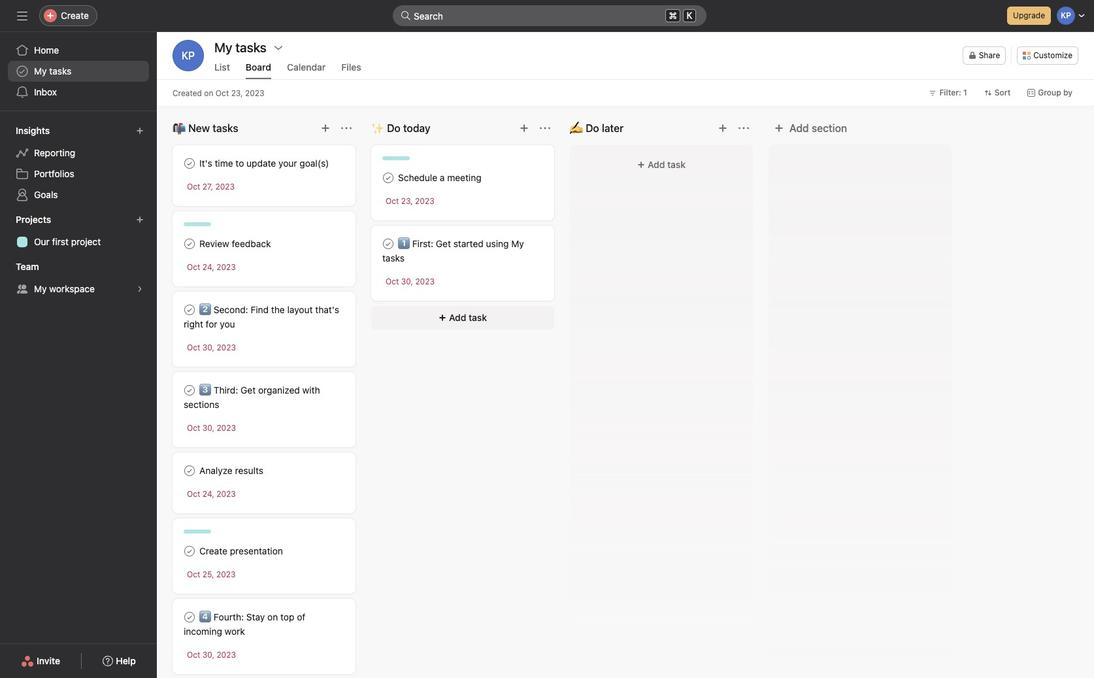 Task type: locate. For each thing, give the bounding box(es) containing it.
30, down the for
[[203, 343, 214, 352]]

of
[[297, 611, 306, 622]]

mark complete image for schedule a meeting
[[381, 170, 396, 186]]

mark complete checkbox left schedule
[[381, 170, 396, 186]]

oct 30, 2023 button down sections
[[187, 423, 236, 433]]

mark complete checkbox left 3️⃣
[[182, 383, 197, 398]]

my for my tasks
[[34, 65, 47, 77]]

calendar link
[[287, 61, 326, 79]]

task
[[668, 159, 686, 170], [469, 312, 487, 323]]

section
[[812, 122, 848, 134]]

do today
[[387, 122, 431, 134]]

find
[[251, 304, 269, 315]]

the
[[271, 304, 285, 315]]

add
[[790, 122, 809, 134], [648, 159, 665, 170], [449, 312, 466, 323]]

oct 30, 2023 for 4️⃣
[[187, 650, 236, 660]]

layout
[[287, 304, 313, 315]]

2023 down the you
[[217, 343, 236, 352]]

1 vertical spatial create
[[199, 545, 228, 556]]

more section actions image for do later
[[739, 123, 749, 133]]

oct 24, 2023 down review
[[187, 262, 236, 272]]

1 24, from the top
[[203, 262, 214, 272]]

mark complete checkbox for analyze results
[[182, 463, 197, 479]]

1 horizontal spatial get
[[436, 238, 451, 249]]

2 horizontal spatial add
[[790, 122, 809, 134]]

1 horizontal spatial task
[[668, 159, 686, 170]]

create up oct 25, 2023 on the bottom left of the page
[[199, 545, 228, 556]]

incoming
[[184, 626, 222, 637]]

⌘
[[669, 10, 677, 21]]

24, for 2nd oct 24, 2023 "dropdown button" from the bottom
[[203, 262, 214, 272]]

0 vertical spatial tasks
[[49, 65, 72, 77]]

my inside 'my tasks' link
[[34, 65, 47, 77]]

create
[[61, 10, 89, 21], [199, 545, 228, 556]]

30, down incoming on the left bottom of page
[[203, 650, 214, 660]]

1 vertical spatial tasks
[[383, 252, 405, 264]]

my tasks
[[34, 65, 72, 77]]

1 vertical spatial mark complete image
[[182, 236, 197, 252]]

review feedback
[[199, 238, 271, 249]]

third:
[[214, 384, 238, 396]]

oct 24, 2023 for second oct 24, 2023 "dropdown button"
[[187, 489, 236, 499]]

my workspace link
[[8, 279, 149, 299]]

1 vertical spatial add task button
[[371, 306, 554, 330]]

portfolios link
[[8, 163, 149, 184]]

0 vertical spatial get
[[436, 238, 451, 249]]

mark complete checkbox left 1️⃣
[[381, 236, 396, 252]]

mark complete image left 3️⃣
[[182, 383, 197, 398]]

oct 30, 2023 down incoming on the left bottom of page
[[187, 650, 236, 660]]

24, down "analyze"
[[203, 489, 214, 499]]

top
[[281, 611, 295, 622]]

mark complete image for 3️⃣ third: get organized with sections
[[182, 383, 197, 398]]

it's
[[199, 158, 212, 169]]

create presentation
[[199, 545, 283, 556]]

on right created
[[204, 88, 213, 98]]

oct 30, 2023 button down incoming on the left bottom of page
[[187, 650, 236, 660]]

2 vertical spatial mark complete image
[[182, 463, 197, 479]]

30, for 4️⃣ fourth: stay on top of incoming work
[[203, 650, 214, 660]]

show options image
[[273, 43, 284, 53]]

24, for second oct 24, 2023 "dropdown button"
[[203, 489, 214, 499]]

2023
[[245, 88, 264, 98], [215, 182, 235, 192], [415, 196, 435, 206], [217, 262, 236, 272], [415, 277, 435, 286], [217, 343, 236, 352], [217, 423, 236, 433], [217, 489, 236, 499], [216, 570, 236, 579], [217, 650, 236, 660]]

oct down right
[[187, 343, 200, 352]]

1 vertical spatial add
[[648, 159, 665, 170]]

0 vertical spatial task
[[668, 159, 686, 170]]

4️⃣
[[199, 611, 211, 622]]

analyze
[[199, 465, 233, 476]]

1 horizontal spatial on
[[268, 611, 278, 622]]

1 horizontal spatial add task button
[[578, 153, 745, 177]]

get for organized
[[241, 384, 256, 396]]

0 horizontal spatial create
[[61, 10, 89, 21]]

1 horizontal spatial tasks
[[383, 252, 405, 264]]

list
[[214, 61, 230, 73]]

24, down review
[[203, 262, 214, 272]]

my down the team popup button
[[34, 283, 47, 294]]

mark complete checkbox up right
[[182, 302, 197, 318]]

2023 right 25, at left
[[216, 570, 236, 579]]

oct 30, 2023 button down 1️⃣
[[386, 277, 435, 286]]

task for the top add task 'button'
[[668, 159, 686, 170]]

group by
[[1038, 88, 1073, 97]]

mark complete image left review
[[182, 236, 197, 252]]

my
[[34, 65, 47, 77], [511, 238, 524, 249], [34, 283, 47, 294]]

started
[[454, 238, 484, 249]]

0 horizontal spatial get
[[241, 384, 256, 396]]

global element
[[0, 32, 157, 111]]

mark complete checkbox for create presentation
[[182, 543, 197, 559]]

see details, my workspace image
[[136, 285, 144, 293]]

oct 23, 2023
[[386, 196, 435, 206]]

0 horizontal spatial on
[[204, 88, 213, 98]]

task for the bottom add task 'button'
[[469, 312, 487, 323]]

tasks
[[49, 65, 72, 77], [383, 252, 405, 264]]

teams element
[[0, 255, 157, 302]]

mark complete image left "analyze"
[[182, 463, 197, 479]]

1 vertical spatial 24,
[[203, 489, 214, 499]]

1 add task image from the left
[[519, 123, 530, 133]]

review
[[199, 238, 229, 249]]

2023 down work
[[217, 650, 236, 660]]

our first project
[[34, 236, 101, 247]]

add task button
[[578, 153, 745, 177], [371, 306, 554, 330]]

home
[[34, 44, 59, 56]]

1 vertical spatial oct 24, 2023
[[187, 489, 236, 499]]

Mark complete checkbox
[[182, 156, 197, 171], [381, 170, 396, 186]]

first
[[52, 236, 69, 247]]

3 mark complete image from the top
[[182, 463, 197, 479]]

insights
[[16, 125, 50, 136]]

1 horizontal spatial add task image
[[718, 123, 728, 133]]

mark complete checkbox left review
[[182, 236, 197, 252]]

calendar
[[287, 61, 326, 73]]

sort
[[995, 88, 1011, 97]]

create inside popup button
[[61, 10, 89, 21]]

1 vertical spatial task
[[469, 312, 487, 323]]

Search tasks, projects, and more text field
[[393, 5, 707, 26]]

on left top
[[268, 611, 278, 622]]

30, down sections
[[203, 423, 214, 433]]

2 mark complete image from the top
[[182, 236, 197, 252]]

get right third:
[[241, 384, 256, 396]]

mark complete image
[[182, 156, 197, 171], [182, 236, 197, 252], [182, 463, 197, 479]]

2 24, from the top
[[203, 489, 214, 499]]

0 horizontal spatial 23,
[[231, 88, 243, 98]]

30, for 3️⃣ third: get organized with sections
[[203, 423, 214, 433]]

home link
[[8, 40, 149, 61]]

work
[[225, 626, 245, 637]]

mark complete image
[[381, 170, 396, 186], [381, 236, 396, 252], [182, 302, 197, 318], [182, 383, 197, 398], [182, 543, 197, 559], [182, 609, 197, 625]]

team button
[[13, 258, 51, 276]]

my inside teams element
[[34, 283, 47, 294]]

oct
[[216, 88, 229, 98], [187, 182, 200, 192], [386, 196, 399, 206], [187, 262, 200, 272], [386, 277, 399, 286], [187, 343, 200, 352], [187, 423, 200, 433], [187, 489, 200, 499], [187, 570, 200, 579], [187, 650, 200, 660]]

0 horizontal spatial add task image
[[519, 123, 530, 133]]

1 mark complete image from the top
[[182, 156, 197, 171]]

schedule
[[398, 172, 438, 183]]

0 vertical spatial on
[[204, 88, 213, 98]]

0 vertical spatial create
[[61, 10, 89, 21]]

files link
[[342, 61, 361, 79]]

0 horizontal spatial add task button
[[371, 306, 554, 330]]

to
[[236, 158, 244, 169]]

0 horizontal spatial add
[[449, 312, 466, 323]]

my workspace
[[34, 283, 95, 294]]

add inside button
[[790, 122, 809, 134]]

4️⃣ fourth: stay on top of incoming work
[[184, 611, 306, 637]]

1 horizontal spatial add
[[648, 159, 665, 170]]

oct 30, 2023 down sections
[[187, 423, 236, 433]]

organized
[[258, 384, 300, 396]]

oct 24, 2023 button down review
[[187, 262, 236, 272]]

1 horizontal spatial add task
[[648, 159, 686, 170]]

0 horizontal spatial tasks
[[49, 65, 72, 77]]

0 vertical spatial mark complete image
[[182, 156, 197, 171]]

0 vertical spatial add
[[790, 122, 809, 134]]

mark complete image left it's
[[182, 156, 197, 171]]

mark complete image left 1️⃣
[[381, 236, 396, 252]]

2023 down analyze results
[[217, 489, 236, 499]]

1 horizontal spatial more section actions image
[[739, 123, 749, 133]]

mark complete image left schedule
[[381, 170, 396, 186]]

0 horizontal spatial task
[[469, 312, 487, 323]]

1 oct 24, 2023 from the top
[[187, 262, 236, 272]]

mark complete image up oct 25, 2023 "dropdown button"
[[182, 543, 197, 559]]

30, down 1️⃣
[[401, 277, 413, 286]]

oct 25, 2023 button
[[187, 570, 236, 579]]

30, for 2️⃣ second: find the layout that's right for you
[[203, 343, 214, 352]]

0 vertical spatial 24,
[[203, 262, 214, 272]]

get right first:
[[436, 238, 451, 249]]

do later
[[586, 122, 624, 134]]

0 vertical spatial oct 24, 2023 button
[[187, 262, 236, 272]]

mark complete checkbox left 4️⃣
[[182, 609, 197, 625]]

oct down review
[[187, 262, 200, 272]]

2023 down board link
[[245, 88, 264, 98]]

oct down 1️⃣
[[386, 277, 399, 286]]

0 vertical spatial my
[[34, 65, 47, 77]]

get inside 1️⃣ first: get started using my tasks
[[436, 238, 451, 249]]

1 horizontal spatial 23,
[[401, 196, 413, 206]]

mark complete checkbox up oct 25, 2023 "dropdown button"
[[182, 543, 197, 559]]

my right using
[[511, 238, 524, 249]]

📬
[[173, 122, 186, 134]]

1 horizontal spatial mark complete checkbox
[[381, 170, 396, 186]]

Mark complete checkbox
[[182, 236, 197, 252], [381, 236, 396, 252], [182, 302, 197, 318], [182, 383, 197, 398], [182, 463, 197, 479], [182, 543, 197, 559], [182, 609, 197, 625]]

mark complete image up right
[[182, 302, 197, 318]]

1 vertical spatial on
[[268, 611, 278, 622]]

0 horizontal spatial more section actions image
[[341, 123, 352, 133]]

oct 30, 2023 down the for
[[187, 343, 236, 352]]

portfolios
[[34, 168, 74, 179]]

on
[[204, 88, 213, 98], [268, 611, 278, 622]]

oct 30, 2023 button down the for
[[187, 343, 236, 352]]

1 oct 24, 2023 button from the top
[[187, 262, 236, 272]]

get inside 3️⃣ third: get organized with sections
[[241, 384, 256, 396]]

mark complete image for review
[[182, 236, 197, 252]]

oct 30, 2023 button
[[386, 277, 435, 286], [187, 343, 236, 352], [187, 423, 236, 433], [187, 650, 236, 660]]

my tasks
[[214, 40, 267, 55]]

tasks inside 1️⃣ first: get started using my tasks
[[383, 252, 405, 264]]

1 horizontal spatial create
[[199, 545, 228, 556]]

filter:
[[940, 88, 962, 97]]

2 add task image from the left
[[718, 123, 728, 133]]

2 vertical spatial my
[[34, 283, 47, 294]]

stay
[[246, 611, 265, 622]]

2 oct 24, 2023 from the top
[[187, 489, 236, 499]]

project
[[71, 236, 101, 247]]

tasks down home
[[49, 65, 72, 77]]

2 more section actions image from the left
[[739, 123, 749, 133]]

add task image
[[519, 123, 530, 133], [718, 123, 728, 133]]

0 horizontal spatial mark complete checkbox
[[182, 156, 197, 171]]

created
[[173, 88, 202, 98]]

mark complete image left 4️⃣
[[182, 609, 197, 625]]

sort button
[[979, 84, 1017, 102]]

oct down incoming on the left bottom of page
[[187, 650, 200, 660]]

None field
[[393, 5, 707, 26]]

oct 24, 2023 down "analyze"
[[187, 489, 236, 499]]

mark complete checkbox left "analyze"
[[182, 463, 197, 479]]

tasks down 1️⃣
[[383, 252, 405, 264]]

more section actions image
[[341, 123, 352, 133], [739, 123, 749, 133]]

2 vertical spatial add
[[449, 312, 466, 323]]

oct 30, 2023 button for 1️⃣
[[386, 277, 435, 286]]

create up home link
[[61, 10, 89, 21]]

get
[[436, 238, 451, 249], [241, 384, 256, 396]]

my up 'inbox'
[[34, 65, 47, 77]]

24,
[[203, 262, 214, 272], [203, 489, 214, 499]]

oct 30, 2023 down 1️⃣
[[386, 277, 435, 286]]

27,
[[203, 182, 213, 192]]

1 vertical spatial get
[[241, 384, 256, 396]]

mark complete checkbox left it's
[[182, 156, 197, 171]]

workspace
[[49, 283, 95, 294]]

0 vertical spatial oct 24, 2023
[[187, 262, 236, 272]]

1 vertical spatial oct 24, 2023 button
[[187, 489, 236, 499]]

oct 24, 2023 button down "analyze"
[[187, 489, 236, 499]]

1 more section actions image from the left
[[341, 123, 352, 133]]

1 vertical spatial my
[[511, 238, 524, 249]]

1 vertical spatial 23,
[[401, 196, 413, 206]]

tasks inside 'global' element
[[49, 65, 72, 77]]

1 vertical spatial add task
[[449, 312, 487, 323]]

add for the add section button on the top right
[[790, 122, 809, 134]]



Task type: vqa. For each thing, say whether or not it's contained in the screenshot.


Task type: describe. For each thing, give the bounding box(es) containing it.
2023 down schedule
[[415, 196, 435, 206]]

mark complete image for 4️⃣ fourth: stay on top of incoming work
[[182, 609, 197, 625]]

mark complete checkbox for 3️⃣ third: get organized with sections
[[182, 383, 197, 398]]

goals link
[[8, 184, 149, 205]]

oct 30, 2023 for 2️⃣
[[187, 343, 236, 352]]

board link
[[246, 61, 271, 79]]

mark complete checkbox for it's
[[182, 156, 197, 171]]

invite
[[37, 655, 60, 666]]

invite button
[[12, 649, 69, 673]]

our
[[34, 236, 50, 247]]

mark complete checkbox for review feedback
[[182, 236, 197, 252]]

3️⃣ third: get organized with sections
[[184, 384, 320, 410]]

upgrade
[[1014, 10, 1046, 20]]

filter: 1 button
[[924, 84, 973, 102]]

add task image for ✨ do today
[[519, 123, 530, 133]]

it's time to update your goal(s)
[[199, 158, 329, 169]]

with
[[303, 384, 320, 396]]

oct down sections
[[187, 423, 200, 433]]

mark complete checkbox for 4️⃣ fourth: stay on top of incoming work
[[182, 609, 197, 625]]

2️⃣ second: find the layout that's right for you
[[184, 304, 339, 330]]

inbox link
[[8, 82, 149, 103]]

my for my workspace
[[34, 283, 47, 294]]

goals
[[34, 189, 58, 200]]

oct 27, 2023
[[187, 182, 235, 192]]

2023 right 27,
[[215, 182, 235, 192]]

2023 down review feedback
[[217, 262, 236, 272]]

projects element
[[0, 208, 157, 255]]

0 vertical spatial add task
[[648, 159, 686, 170]]

analyze results
[[199, 465, 263, 476]]

oct left 25, at left
[[187, 570, 200, 579]]

2023 down first:
[[415, 277, 435, 286]]

1
[[964, 88, 968, 97]]

3️⃣
[[199, 384, 211, 396]]

new insights image
[[136, 127, 144, 135]]

1️⃣ first: get started using my tasks
[[383, 238, 524, 264]]

kp
[[182, 50, 195, 61]]

mark complete image for it's
[[182, 156, 197, 171]]

oct 24, 2023 for 2nd oct 24, 2023 "dropdown button" from the bottom
[[187, 262, 236, 272]]

projects
[[16, 214, 51, 225]]

feedback
[[232, 238, 271, 249]]

created on oct 23, 2023
[[173, 88, 264, 98]]

by
[[1064, 88, 1073, 97]]

oct down list link
[[216, 88, 229, 98]]

oct down schedule
[[386, 196, 399, 206]]

✨
[[371, 122, 384, 134]]

0 horizontal spatial add task
[[449, 312, 487, 323]]

new tasks
[[188, 122, 238, 134]]

kp button
[[173, 40, 204, 71]]

30, for 1️⃣ first: get started using my tasks
[[401, 277, 413, 286]]

customize
[[1034, 50, 1073, 60]]

for
[[206, 318, 217, 330]]

prominent image
[[401, 10, 411, 21]]

0 vertical spatial add task button
[[578, 153, 745, 177]]

oct left 27,
[[187, 182, 200, 192]]

k
[[687, 10, 693, 21]]

mark complete checkbox for 2️⃣ second: find the layout that's right for you
[[182, 302, 197, 318]]

create button
[[39, 5, 97, 26]]

my inside 1️⃣ first: get started using my tasks
[[511, 238, 524, 249]]

insights element
[[0, 119, 157, 208]]

projects button
[[13, 211, 63, 229]]

second:
[[214, 304, 248, 315]]

a
[[440, 172, 445, 183]]

✍️ do later
[[570, 122, 624, 134]]

goal(s)
[[300, 158, 329, 169]]

add section
[[790, 122, 848, 134]]

time
[[215, 158, 233, 169]]

mark complete image for 1️⃣ first: get started using my tasks
[[381, 236, 396, 252]]

oct 30, 2023 button for 3️⃣
[[187, 423, 236, 433]]

you
[[220, 318, 235, 330]]

files
[[342, 61, 361, 73]]

update
[[247, 158, 276, 169]]

add task image
[[320, 123, 331, 133]]

get for started
[[436, 238, 451, 249]]

mark complete checkbox for 1️⃣ first: get started using my tasks
[[381, 236, 396, 252]]

presentation
[[230, 545, 283, 556]]

your
[[279, 158, 297, 169]]

reporting
[[34, 147, 75, 158]]

results
[[235, 465, 263, 476]]

mark complete checkbox for schedule
[[381, 170, 396, 186]]

help button
[[94, 649, 144, 673]]

schedule a meeting
[[398, 172, 482, 183]]

0 vertical spatial 23,
[[231, 88, 243, 98]]

oct 30, 2023 for 1️⃣
[[386, 277, 435, 286]]

mark complete image for analyze
[[182, 463, 197, 479]]

more section actions image for new tasks
[[341, 123, 352, 133]]

oct 30, 2023 button for 2️⃣
[[187, 343, 236, 352]]

25,
[[203, 570, 214, 579]]

add for the top add task 'button'
[[648, 159, 665, 170]]

filter: 1
[[940, 88, 968, 97]]

mark complete image for create presentation
[[182, 543, 197, 559]]

share button
[[963, 46, 1006, 65]]

📬 new tasks
[[173, 122, 238, 134]]

using
[[486, 238, 509, 249]]

2 oct 24, 2023 button from the top
[[187, 489, 236, 499]]

✨ do today
[[371, 122, 431, 134]]

1️⃣
[[398, 238, 410, 249]]

create for create presentation
[[199, 545, 228, 556]]

oct down "analyze"
[[187, 489, 200, 499]]

add for the bottom add task 'button'
[[449, 312, 466, 323]]

on inside "4️⃣ fourth: stay on top of incoming work"
[[268, 611, 278, 622]]

oct 23, 2023 button
[[386, 196, 435, 206]]

upgrade button
[[1008, 7, 1051, 25]]

more section actions image
[[540, 123, 551, 133]]

first:
[[412, 238, 434, 249]]

team
[[16, 261, 39, 272]]

my tasks link
[[8, 61, 149, 82]]

new project or portfolio image
[[136, 216, 144, 224]]

sections
[[184, 399, 219, 410]]

hide sidebar image
[[17, 10, 27, 21]]

oct 27, 2023 button
[[187, 182, 235, 192]]

2023 down sections
[[217, 423, 236, 433]]

group
[[1038, 88, 1062, 97]]

group by button
[[1022, 84, 1079, 102]]

board
[[246, 61, 271, 73]]

oct 30, 2023 for 3️⃣
[[187, 423, 236, 433]]

create for create
[[61, 10, 89, 21]]

our first project link
[[8, 231, 149, 252]]

oct 30, 2023 button for 4️⃣
[[187, 650, 236, 660]]

that's
[[315, 304, 339, 315]]

mark complete image for 2️⃣ second: find the layout that's right for you
[[182, 302, 197, 318]]

list link
[[214, 61, 230, 79]]

right
[[184, 318, 203, 330]]

2️⃣
[[199, 304, 211, 315]]

reporting link
[[8, 143, 149, 163]]

help
[[116, 655, 136, 666]]

✍️
[[570, 122, 583, 134]]

add task image for ✍️ do later
[[718, 123, 728, 133]]



